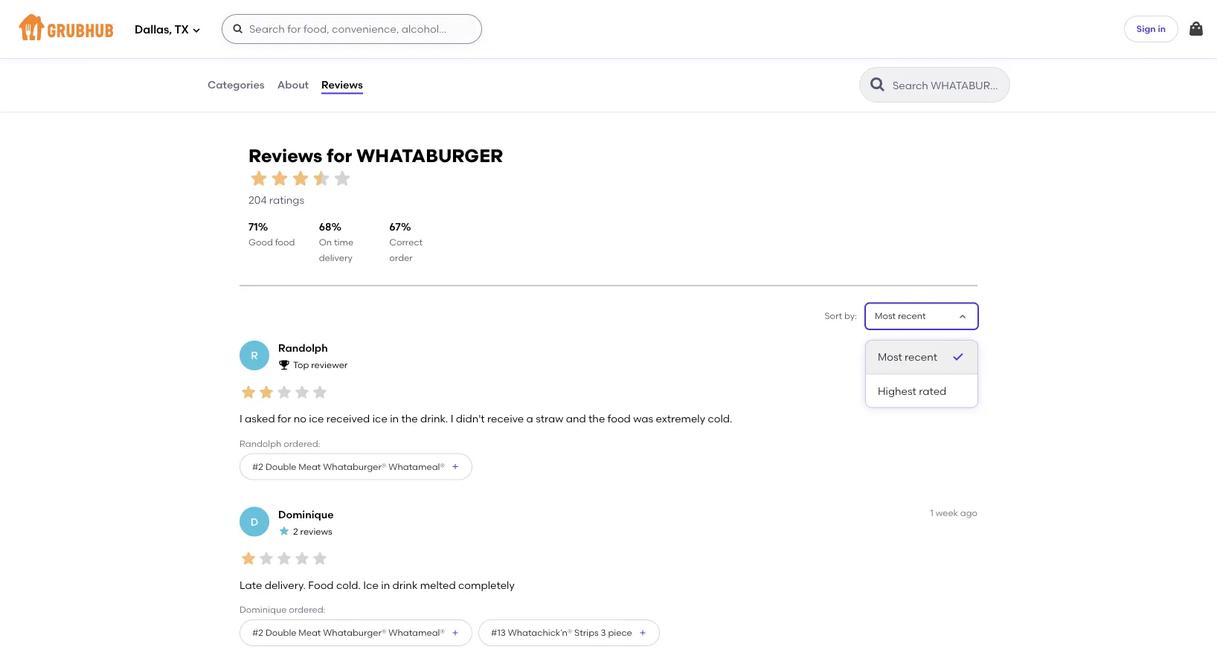 Task type: describe. For each thing, give the bounding box(es) containing it.
in inside button
[[1159, 23, 1166, 34]]

$5.49
[[229, 64, 251, 75]]

2 #2 double meat whataburger® whatameal® button from the top
[[240, 620, 473, 647]]

and
[[566, 413, 586, 425]]

delivery for 68
[[319, 252, 353, 263]]

1 vertical spatial in
[[390, 413, 399, 425]]

1 horizontal spatial cold.
[[708, 413, 733, 425]]

most inside "sort by:" field
[[875, 311, 896, 322]]

good
[[249, 237, 273, 248]]

highest rated
[[878, 385, 947, 397]]

reviews for reviews
[[322, 78, 363, 91]]

#13
[[491, 628, 506, 639]]

correct
[[390, 237, 423, 248]]

whatameal® for plus icon left of #13 at bottom left
[[389, 628, 445, 639]]

1 horizontal spatial for
[[327, 145, 352, 167]]

1 week ago
[[931, 508, 978, 519]]

118
[[938, 67, 952, 80]]

ice
[[364, 579, 379, 592]]

35–50
[[229, 51, 255, 62]]

delivery for 35–50
[[253, 64, 286, 75]]

delivery for 25–40
[[519, 64, 552, 75]]

Search WHATABURGER search field
[[892, 78, 1006, 92]]

2
[[293, 526, 298, 537]]

a
[[527, 413, 534, 425]]

ratings for 204 ratings
[[269, 194, 305, 207]]

highest
[[878, 385, 917, 397]]

#13 whatachick'n® strips 3 piece
[[491, 628, 633, 639]]

118 ratings
[[938, 67, 989, 80]]

drink.
[[421, 413, 448, 425]]

dominique for dominique
[[278, 508, 334, 521]]

randolph ordered:
[[240, 438, 321, 449]]

dallas, tx
[[135, 23, 189, 37]]

melted
[[420, 579, 456, 592]]

25–40 min $3.49 delivery
[[495, 51, 552, 75]]

recent inside option
[[905, 351, 938, 364]]

min for 118 ratings
[[789, 51, 805, 62]]

#2 double meat whataburger® whatameal® for plus icon underneath didn't
[[252, 462, 445, 472]]

1 i from the left
[[240, 413, 242, 425]]

plus icon image down didn't
[[451, 463, 460, 472]]

68 on time delivery
[[319, 221, 354, 263]]

most recent option
[[866, 341, 978, 375]]

dominique ordered:
[[240, 605, 326, 615]]

randolph for randolph ordered:
[[240, 438, 282, 449]]

min for 120 ratings
[[257, 51, 273, 62]]

no
[[294, 413, 307, 425]]

categories button
[[207, 58, 266, 112]]

subscription pass image
[[229, 32, 244, 44]]

2 vertical spatial in
[[381, 579, 390, 592]]

most inside option
[[878, 351, 903, 364]]

reviews for whataburger
[[249, 145, 503, 167]]

sign in
[[1137, 23, 1166, 34]]

received
[[327, 413, 370, 425]]

strips
[[575, 628, 599, 639]]

straw
[[536, 413, 564, 425]]

0 vertical spatial most recent
[[875, 311, 927, 322]]

ratings for 118 ratings
[[954, 67, 989, 80]]

i asked for no ice received ice in the drink.  i didn't receive a straw and the food was extremely cold.
[[240, 413, 733, 425]]

most recent inside option
[[878, 351, 938, 364]]

1 horizontal spatial svg image
[[1188, 20, 1206, 38]]

min inside 25–40 min $3.49 delivery
[[523, 51, 539, 62]]

#2 for first #2 double meat whataburger® whatameal® button from the bottom of the page
[[252, 628, 264, 639]]

ago
[[961, 508, 978, 519]]

sign
[[1137, 23, 1156, 34]]

35–50 min $5.49 delivery
[[229, 51, 286, 75]]

food
[[308, 579, 334, 592]]

yesterday
[[936, 342, 978, 353]]

not enough ratings
[[640, 51, 723, 62]]

dominique for dominique ordered:
[[240, 605, 287, 615]]

whataburger® for plus icon left of #13 at bottom left
[[323, 628, 387, 639]]

#2 for 1st #2 double meat whataburger® whatameal® button
[[252, 462, 264, 472]]

whatachick'n®
[[508, 628, 573, 639]]

1 ice from the left
[[309, 413, 324, 425]]

1 horizontal spatial food
[[608, 413, 631, 425]]

plus icon image inside #13 whatachick'n® strips 3 piece button
[[639, 629, 648, 638]]

68
[[319, 221, 332, 233]]

reviewer
[[311, 360, 348, 371]]

$4.99
[[761, 64, 783, 75]]

on
[[319, 237, 332, 248]]

25–40
[[495, 51, 521, 62]]

ordered: for food
[[289, 605, 326, 615]]

reviews button
[[321, 58, 364, 112]]

categories
[[208, 78, 265, 91]]



Task type: vqa. For each thing, say whether or not it's contained in the screenshot.
Ratings associated with 118 ratings
yes



Task type: locate. For each thing, give the bounding box(es) containing it.
$3.49
[[495, 64, 516, 75]]

drink
[[393, 579, 418, 592]]

american
[[250, 32, 292, 43]]

0 vertical spatial reviews
[[322, 78, 363, 91]]

in left drink.
[[390, 413, 399, 425]]

plus icon image right 'piece'
[[639, 629, 648, 638]]

1 horizontal spatial the
[[589, 413, 605, 425]]

0 vertical spatial cold.
[[708, 413, 733, 425]]

71
[[249, 221, 258, 233]]

ordered: for for
[[284, 438, 321, 449]]

reviews
[[300, 526, 333, 537]]

in right ice
[[381, 579, 390, 592]]

delivery inside 25–40 min $3.49 delivery
[[519, 64, 552, 75]]

ratings right enough
[[693, 51, 723, 62]]

late
[[240, 579, 262, 592]]

tx
[[175, 23, 189, 37]]

ratings for 120 ratings
[[422, 67, 457, 80]]

cold. right extremely
[[708, 413, 733, 425]]

ratings right 118
[[954, 67, 989, 80]]

0 horizontal spatial for
[[278, 413, 291, 425]]

double
[[266, 462, 297, 472], [266, 628, 297, 639]]

search icon image
[[869, 76, 887, 94]]

0 vertical spatial #2
[[252, 462, 264, 472]]

0 vertical spatial whatameal®
[[389, 462, 445, 472]]

delivery right $3.49
[[519, 64, 552, 75]]

1 double from the top
[[266, 462, 297, 472]]

food
[[275, 237, 295, 248], [608, 413, 631, 425]]

whataburger® for plus icon underneath didn't
[[323, 462, 387, 472]]

reviews right 'about'
[[322, 78, 363, 91]]

ihop
[[229, 13, 259, 27]]

67
[[390, 221, 401, 233]]

1 vertical spatial cold.
[[336, 579, 361, 592]]

not
[[640, 51, 656, 62]]

ratings right 204
[[269, 194, 305, 207]]

0 vertical spatial most
[[875, 311, 896, 322]]

svg image
[[1188, 20, 1206, 38], [232, 23, 244, 35]]

delivery right $4.99
[[785, 64, 818, 75]]

3
[[601, 628, 606, 639]]

food left was
[[608, 413, 631, 425]]

120
[[404, 67, 420, 80]]

204
[[249, 194, 267, 207]]

1 vertical spatial #2 double meat whataburger® whatameal®
[[252, 628, 445, 639]]

in
[[1159, 23, 1166, 34], [390, 413, 399, 425], [381, 579, 390, 592]]

2 whatameal® from the top
[[389, 628, 445, 639]]

1 vertical spatial most recent
[[878, 351, 938, 364]]

1 vertical spatial meat
[[299, 628, 321, 639]]

0 vertical spatial meat
[[299, 462, 321, 472]]

#2 double meat whataburger® whatameal®
[[252, 462, 445, 472], [252, 628, 445, 639]]

1 vertical spatial food
[[608, 413, 631, 425]]

delivery inside 30–45 min $4.99 delivery
[[785, 64, 818, 75]]

svg image up 35–50
[[232, 23, 244, 35]]

1 horizontal spatial ice
[[373, 413, 388, 425]]

2 #2 double meat whataburger® whatameal® from the top
[[252, 628, 445, 639]]

the left drink.
[[402, 413, 418, 425]]

0 vertical spatial for
[[327, 145, 352, 167]]

2 double from the top
[[266, 628, 297, 639]]

sign in button
[[1125, 16, 1179, 42]]

2 ice from the left
[[373, 413, 388, 425]]

asked
[[245, 413, 275, 425]]

ordered: down food at the left bottom of the page
[[289, 605, 326, 615]]

whatameal® down drink.
[[389, 462, 445, 472]]

1 vertical spatial ordered:
[[289, 605, 326, 615]]

ice
[[309, 413, 324, 425], [373, 413, 388, 425]]

ratings right 120
[[422, 67, 457, 80]]

1 #2 double meat whataburger® whatameal® button from the top
[[240, 454, 473, 481]]

1 meat from the top
[[299, 462, 321, 472]]

order
[[390, 252, 413, 263]]

delivery inside "35–50 min $5.49 delivery"
[[253, 64, 286, 75]]

0 vertical spatial recent
[[898, 311, 927, 322]]

meat for 1st #2 double meat whataburger® whatameal® button
[[299, 462, 321, 472]]

1 #2 from the top
[[252, 462, 264, 472]]

time
[[334, 237, 354, 248]]

ordered:
[[284, 438, 321, 449], [289, 605, 326, 615]]

meat for first #2 double meat whataburger® whatameal® button from the bottom of the page
[[299, 628, 321, 639]]

dallas,
[[135, 23, 172, 37]]

recent up most recent option
[[898, 311, 927, 322]]

extremely
[[656, 413, 706, 425]]

d
[[251, 516, 258, 528]]

svg image right sign in button
[[1188, 20, 1206, 38]]

1 whataburger® from the top
[[323, 462, 387, 472]]

min
[[257, 51, 273, 62], [523, 51, 539, 62], [789, 51, 805, 62]]

meat
[[299, 462, 321, 472], [299, 628, 321, 639]]

2 whataburger® from the top
[[323, 628, 387, 639]]

check icon image
[[951, 350, 966, 365]]

71 good food
[[249, 221, 295, 248]]

by:
[[845, 311, 858, 322]]

1 vertical spatial randolph
[[240, 438, 282, 449]]

ice right received
[[373, 413, 388, 425]]

most recent up 'highest rated'
[[878, 351, 938, 364]]

1 vertical spatial #2 double meat whataburger® whatameal® button
[[240, 620, 473, 647]]

30–45 min $4.99 delivery
[[761, 51, 818, 75]]

dominique
[[278, 508, 334, 521], [240, 605, 287, 615]]

late delivery. food cold. ice in drink melted completely
[[240, 579, 515, 592]]

min right 25–40
[[523, 51, 539, 62]]

0 horizontal spatial the
[[402, 413, 418, 425]]

delivery for 30–45
[[785, 64, 818, 75]]

67 correct order
[[390, 221, 423, 263]]

0 vertical spatial food
[[275, 237, 295, 248]]

0 vertical spatial randolph
[[278, 342, 328, 355]]

0 horizontal spatial ice
[[309, 413, 324, 425]]

trophy icon image
[[278, 359, 290, 371]]

1 #2 double meat whataburger® whatameal® from the top
[[252, 462, 445, 472]]

delivery up 'about'
[[253, 64, 286, 75]]

recent
[[898, 311, 927, 322], [905, 351, 938, 364]]

double for 1st #2 double meat whataburger® whatameal® button
[[266, 462, 297, 472]]

top
[[293, 360, 309, 371]]

1 vertical spatial reviews
[[249, 145, 323, 167]]

ice right no
[[309, 413, 324, 425]]

2 horizontal spatial min
[[789, 51, 805, 62]]

completely
[[459, 579, 515, 592]]

whatameal® down drink
[[389, 628, 445, 639]]

min down american
[[257, 51, 273, 62]]

1 vertical spatial for
[[278, 413, 291, 425]]

Search for food, convenience, alcohol... search field
[[222, 14, 482, 44]]

r
[[251, 349, 258, 362]]

0 horizontal spatial svg image
[[232, 23, 244, 35]]

3 min from the left
[[789, 51, 805, 62]]

food inside 71 good food
[[275, 237, 295, 248]]

receive
[[488, 413, 524, 425]]

2 min from the left
[[523, 51, 539, 62]]

randolph
[[278, 342, 328, 355], [240, 438, 282, 449]]

whataburger® down received
[[323, 462, 387, 472]]

1 vertical spatial dominique
[[240, 605, 287, 615]]

1 vertical spatial double
[[266, 628, 297, 639]]

randolph up top
[[278, 342, 328, 355]]

svg image
[[192, 26, 201, 35]]

sort
[[825, 311, 843, 322]]

the
[[402, 413, 418, 425], [589, 413, 605, 425]]

plus icon image
[[451, 463, 460, 472], [451, 629, 460, 638], [639, 629, 648, 638]]

0 horizontal spatial food
[[275, 237, 295, 248]]

#2 double meat whataburger® whatameal® down ice
[[252, 628, 445, 639]]

min inside 30–45 min $4.99 delivery
[[789, 51, 805, 62]]

in right sign at the right of page
[[1159, 23, 1166, 34]]

was
[[634, 413, 654, 425]]

0 vertical spatial dominique
[[278, 508, 334, 521]]

1
[[931, 508, 934, 519]]

sort by:
[[825, 311, 858, 322]]

#13 whatachick'n® strips 3 piece button
[[479, 620, 660, 647]]

0 vertical spatial double
[[266, 462, 297, 472]]

dominique up 2 reviews
[[278, 508, 334, 521]]

#2 double meat whataburger® whatameal® down received
[[252, 462, 445, 472]]

1 horizontal spatial min
[[523, 51, 539, 62]]

Sort by: field
[[875, 310, 927, 323]]

120 ratings
[[404, 67, 457, 80]]

meat down dominique ordered:
[[299, 628, 321, 639]]

for down reviews button
[[327, 145, 352, 167]]

caret down icon image
[[957, 311, 969, 323]]

dominique down late
[[240, 605, 287, 615]]

delivery down time
[[319, 252, 353, 263]]

2 reviews
[[293, 526, 333, 537]]

delivery.
[[265, 579, 306, 592]]

ihop link
[[229, 12, 457, 28]]

30–45
[[761, 51, 787, 62]]

most recent
[[875, 311, 927, 322], [878, 351, 938, 364]]

i left asked
[[240, 413, 242, 425]]

double down dominique ordered:
[[266, 628, 297, 639]]

#2 double meat whataburger® whatameal® button down ice
[[240, 620, 473, 647]]

#2 down dominique ordered:
[[252, 628, 264, 639]]

i right drink.
[[451, 413, 454, 425]]

meat down randolph ordered:
[[299, 462, 321, 472]]

2 meat from the top
[[299, 628, 321, 639]]

1 vertical spatial whataburger®
[[323, 628, 387, 639]]

the right and
[[589, 413, 605, 425]]

i
[[240, 413, 242, 425], [451, 413, 454, 425]]

2 the from the left
[[589, 413, 605, 425]]

0 vertical spatial ordered:
[[284, 438, 321, 449]]

delivery
[[253, 64, 286, 75], [519, 64, 552, 75], [785, 64, 818, 75], [319, 252, 353, 263]]

#2 double meat whataburger® whatameal® button
[[240, 454, 473, 481], [240, 620, 473, 647]]

1 whatameal® from the top
[[389, 462, 445, 472]]

1 min from the left
[[257, 51, 273, 62]]

1 vertical spatial most
[[878, 351, 903, 364]]

0 vertical spatial #2 double meat whataburger® whatameal®
[[252, 462, 445, 472]]

2 i from the left
[[451, 413, 454, 425]]

double down randolph ordered:
[[266, 462, 297, 472]]

week
[[936, 508, 959, 519]]

1 the from the left
[[402, 413, 418, 425]]

plus icon image left #13 at bottom left
[[451, 629, 460, 638]]

rated
[[919, 385, 947, 397]]

randolph for randolph
[[278, 342, 328, 355]]

double for first #2 double meat whataburger® whatameal® button from the bottom of the page
[[266, 628, 297, 639]]

recent up 'highest rated'
[[905, 351, 938, 364]]

most
[[875, 311, 896, 322], [878, 351, 903, 364]]

about button
[[277, 58, 310, 112]]

about
[[277, 78, 309, 91]]

0 vertical spatial #2 double meat whataburger® whatameal® button
[[240, 454, 473, 481]]

#2 double meat whataburger® whatameal® for plus icon left of #13 at bottom left
[[252, 628, 445, 639]]

min right 30–45
[[789, 51, 805, 62]]

min inside "35–50 min $5.49 delivery"
[[257, 51, 273, 62]]

cold. left ice
[[336, 579, 361, 592]]

1 vertical spatial #2
[[252, 628, 264, 639]]

reviews up 204 ratings
[[249, 145, 323, 167]]

most right by:
[[875, 311, 896, 322]]

1 vertical spatial whatameal®
[[389, 628, 445, 639]]

0 vertical spatial in
[[1159, 23, 1166, 34]]

most recent up most recent option
[[875, 311, 927, 322]]

recent inside "sort by:" field
[[898, 311, 927, 322]]

for left no
[[278, 413, 291, 425]]

star icon image
[[398, 50, 410, 62], [410, 50, 422, 62], [422, 50, 433, 62], [433, 50, 445, 62], [433, 50, 445, 62], [445, 50, 457, 62], [930, 50, 942, 62], [942, 50, 954, 62], [954, 50, 965, 62], [965, 50, 977, 62], [965, 50, 977, 62], [977, 50, 989, 62], [249, 168, 269, 189], [269, 168, 290, 189], [290, 168, 311, 189], [311, 168, 332, 189], [311, 168, 332, 189], [332, 168, 353, 189], [240, 384, 258, 402], [258, 384, 275, 402], [275, 384, 293, 402], [293, 384, 311, 402], [311, 384, 329, 402], [278, 525, 290, 537], [240, 550, 258, 568], [258, 550, 275, 568], [275, 550, 293, 568], [293, 550, 311, 568], [311, 550, 329, 568]]

#2 double meat whataburger® whatameal® button down received
[[240, 454, 473, 481]]

enough
[[658, 51, 691, 62]]

0 horizontal spatial min
[[257, 51, 273, 62]]

0 horizontal spatial cold.
[[336, 579, 361, 592]]

#2 down randolph ordered:
[[252, 462, 264, 472]]

whatameal® for plus icon underneath didn't
[[389, 462, 445, 472]]

whataburger
[[357, 145, 503, 167]]

main navigation navigation
[[0, 0, 1218, 58]]

whatameal®
[[389, 462, 445, 472], [389, 628, 445, 639]]

0 vertical spatial whataburger®
[[323, 462, 387, 472]]

0 horizontal spatial i
[[240, 413, 242, 425]]

reviews for reviews for whataburger
[[249, 145, 323, 167]]

204 ratings
[[249, 194, 305, 207]]

1 horizontal spatial i
[[451, 413, 454, 425]]

most up highest
[[878, 351, 903, 364]]

reviews inside button
[[322, 78, 363, 91]]

whataburger® down ice
[[323, 628, 387, 639]]

piece
[[609, 628, 633, 639]]

ordered: down no
[[284, 438, 321, 449]]

didn't
[[456, 413, 485, 425]]

food right good
[[275, 237, 295, 248]]

randolph down asked
[[240, 438, 282, 449]]

delivery inside 68 on time delivery
[[319, 252, 353, 263]]

2 #2 from the top
[[252, 628, 264, 639]]

top reviewer
[[293, 360, 348, 371]]

1 vertical spatial recent
[[905, 351, 938, 364]]



